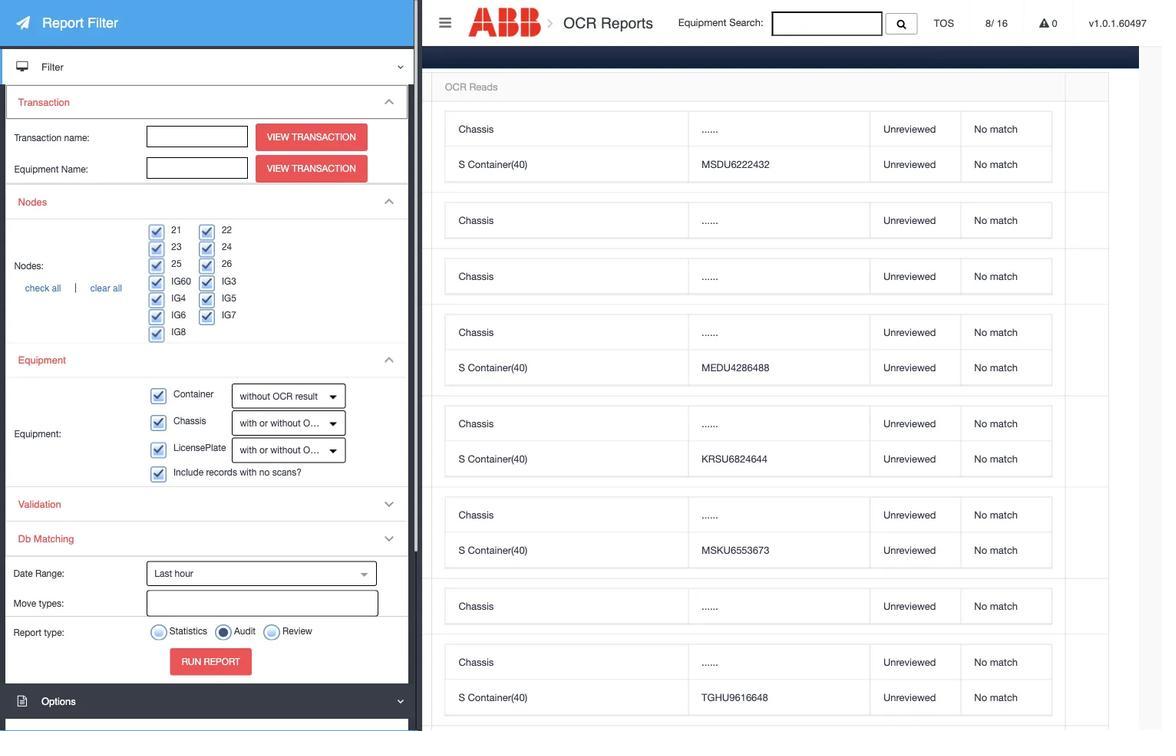 Task type: locate. For each thing, give the bounding box(es) containing it.
2 with or without ocr from the top
[[240, 445, 323, 456]]

no match for 9th the unreviewed 'cell'
[[975, 509, 1019, 521]]

10- down ap20231016001775
[[91, 279, 106, 291]]

10- inside the 'ap20231016001776 2023-10-16 13:24:54'
[[91, 149, 106, 161]]

0 horizontal spatial 21
[[172, 224, 182, 235]]

4 match from the top
[[991, 270, 1019, 282]]

row containing ap20231016001773
[[52, 580, 1109, 636]]

view transaction for equipment name:
[[267, 163, 356, 174]]

None text field
[[147, 126, 248, 147]]

23 cell right run report
[[248, 636, 320, 727]]

16 down the ap20231016001774
[[106, 353, 117, 364]]

menu inside report filter navigation
[[5, 184, 409, 558]]

2023- for ap20231016001772 2023-10-16 13:23:56
[[65, 444, 91, 456]]

result
[[295, 391, 318, 402]]

10- down the 'ap20231016001772'
[[91, 444, 106, 456]]

2 23 cell from the top
[[248, 636, 320, 727]]

exit for tghu9616648
[[334, 675, 354, 687]]

0 vertical spatial ig3
[[222, 276, 236, 286]]

25 cell
[[248, 102, 320, 193]]

unreviewed for 8th the unreviewed 'cell' from the bottom
[[884, 362, 937, 374]]

row group
[[52, 102, 1109, 732], [446, 112, 1052, 182], [446, 315, 1052, 386], [446, 407, 1052, 477], [446, 498, 1052, 569], [446, 646, 1052, 716]]

1 vertical spatial 25
[[172, 259, 182, 269]]

6 no match cell from the top
[[961, 351, 1052, 386]]

1 exit from the top
[[334, 141, 354, 153]]

23 right "22"
[[262, 215, 273, 227]]

4 unreviewed from the top
[[884, 270, 937, 282]]

move left types:
[[13, 599, 36, 609]]

check all
[[25, 283, 61, 294]]

with up the include records with no scans?
[[240, 445, 257, 456]]

row group for 21
[[446, 407, 1052, 477]]

16 down ap20231016001776
[[106, 149, 117, 161]]

0 vertical spatial 23
[[262, 215, 273, 227]]

3 match from the top
[[991, 214, 1019, 226]]

tab down report filter
[[54, 42, 109, 68]]

11 no match from the top
[[975, 601, 1019, 613]]

4 ...... cell from the top
[[688, 315, 870, 351]]

without down without ocr result
[[271, 418, 301, 429]]

16 down ap20231016001775
[[106, 279, 117, 291]]

match for second the unreviewed 'cell'
[[991, 158, 1019, 170]]

1 horizontal spatial all
[[113, 283, 122, 294]]

......
[[702, 123, 719, 135], [702, 214, 719, 226], [702, 270, 719, 282], [702, 327, 719, 338], [702, 418, 719, 430], [702, 509, 719, 521], [702, 601, 719, 613], [702, 657, 719, 669]]

s container(40) cell for msku6553673
[[446, 533, 688, 569]]

licenseplate
[[174, 443, 226, 453]]

2023- for ap20231016001771 2023-10-16 13:23:53
[[65, 535, 91, 547]]

s container(40) cell for tghu9616648
[[446, 681, 688, 716]]

chassis for 3rd the unreviewed 'cell' from the bottom of the page's ...... cell
[[459, 601, 494, 613]]

7 unreviewed from the top
[[884, 418, 937, 430]]

s container(40) cell for krsu6824644
[[446, 442, 688, 477]]

match for tenth the unreviewed 'cell' from the bottom
[[991, 270, 1019, 282]]

1 vertical spatial ig3
[[262, 345, 277, 356]]

4 10- from the top
[[91, 353, 106, 364]]

...... cell for 13th the unreviewed 'cell' from the bottom of the page
[[688, 112, 870, 147]]

1 horizontal spatial 21
[[262, 436, 273, 448]]

tos button
[[919, 0, 970, 46]]

ig3 inside cell
[[262, 345, 277, 356]]

db
[[18, 534, 31, 545]]

9 no match from the top
[[975, 509, 1019, 521]]

5 no match cell from the top
[[961, 315, 1052, 351]]

last
[[155, 569, 172, 580]]

s container(40) cell
[[446, 147, 688, 182], [446, 351, 688, 386], [446, 442, 688, 477], [446, 533, 688, 569], [446, 681, 688, 716]]

2023- for ap20231016001774 2023-10-16 13:24:16
[[65, 353, 91, 364]]

equipment up nodes
[[14, 163, 59, 174]]

chassis cell
[[446, 112, 688, 147], [446, 203, 688, 238], [446, 259, 688, 294], [446, 315, 688, 351], [446, 407, 688, 442], [446, 498, 688, 533], [446, 590, 688, 625], [446, 646, 688, 681]]

2023-10-16 13:23:30
[[65, 683, 159, 695]]

6 unreviewed from the top
[[884, 362, 937, 374]]

23 for 13:25:03
[[262, 215, 273, 227]]

...... cell for 11th the unreviewed 'cell' from the bottom of the page
[[688, 203, 870, 238]]

1 view transaction from the top
[[267, 132, 356, 143]]

unreviewed for tenth the unreviewed 'cell' from the bottom
[[884, 270, 937, 282]]

no match cell for 8th the unreviewed 'cell' from the bottom
[[961, 351, 1052, 386]]

ig6
[[172, 310, 186, 320]]

nodes menu item
[[6, 185, 408, 344]]

8 no match from the top
[[975, 453, 1019, 465]]

5 no from the top
[[975, 327, 988, 338]]

5 s container(40) cell from the top
[[446, 681, 688, 716]]

4 no match from the top
[[975, 270, 1019, 282]]

10- inside ap20231016001774 2023-10-16 13:24:16
[[91, 353, 106, 364]]

container
[[174, 389, 214, 399]]

cell
[[52, 102, 248, 193], [1066, 102, 1109, 193], [1066, 193, 1109, 249], [52, 249, 248, 305], [248, 249, 320, 305], [320, 249, 432, 305], [1066, 249, 1109, 305], [52, 305, 248, 397], [1066, 305, 1109, 397], [52, 397, 248, 488], [1066, 397, 1109, 488], [52, 488, 248, 580], [248, 488, 320, 580], [320, 488, 432, 580], [1066, 488, 1109, 580], [52, 580, 248, 636], [248, 580, 320, 636], [320, 580, 432, 636], [1066, 580, 1109, 636], [1066, 636, 1109, 727], [52, 727, 248, 732], [248, 727, 320, 732], [320, 727, 432, 732], [432, 727, 1066, 732], [1066, 727, 1109, 732]]

2 horizontal spatial report
[[204, 657, 240, 668]]

None text field
[[147, 157, 248, 179]]

23 cell
[[248, 193, 320, 249], [248, 636, 320, 727]]

16 for ap20231016001772 2023-10-16 13:23:56
[[106, 444, 117, 456]]

16 down ap20231016001773
[[106, 609, 117, 621]]

1 ...... from the top
[[702, 123, 719, 135]]

with left no
[[240, 467, 257, 478]]

chassis cell for ...... cell for 7th the unreviewed 'cell' from the bottom of the page
[[446, 407, 688, 442]]

16 inside ap20231016001772 2023-10-16 13:23:56
[[106, 444, 117, 456]]

2 or from the top
[[260, 445, 268, 456]]

equipment for search:
[[679, 17, 727, 29]]

or down without ocr result
[[260, 418, 268, 429]]

no match cell for 9th the unreviewed 'cell'
[[961, 498, 1052, 533]]

2023-10-16 13:25:03
[[65, 223, 159, 235]]

move for move type
[[334, 81, 358, 93]]

1 vertical spatial 23 cell
[[248, 636, 320, 727]]

none text field inside transaction menu item
[[147, 157, 248, 179]]

match for first the unreviewed 'cell' from the bottom
[[991, 692, 1019, 704]]

1 vertical spatial move
[[13, 599, 36, 609]]

ap20231016001776 2023-10-16 13:24:54
[[65, 133, 159, 161]]

krsu6824644 cell
[[688, 442, 870, 477]]

10- for ap20231016001773 2023-10-16 13:23:58
[[91, 609, 106, 621]]

2023-
[[65, 149, 91, 161], [65, 223, 91, 235], [65, 279, 91, 291], [65, 353, 91, 364], [65, 444, 91, 456], [65, 535, 91, 547], [65, 609, 91, 621], [65, 683, 91, 695]]

2 vertical spatial with
[[240, 467, 257, 478]]

21 right the 13:25:03
[[172, 224, 182, 235]]

10 no match from the top
[[975, 545, 1019, 557]]

2 no match from the top
[[975, 158, 1019, 170]]

...... for tenth the unreviewed 'cell' from the bottom
[[702, 270, 719, 282]]

2023- inside ap20231016001774 2023-10-16 13:24:16
[[65, 353, 91, 364]]

no match for 11th the unreviewed 'cell' from the bottom of the page
[[975, 214, 1019, 226]]

...... cell for 9th the unreviewed 'cell'
[[688, 498, 870, 533]]

10- inside ap20231016001772 2023-10-16 13:23:56
[[91, 444, 106, 456]]

16 for ap20231016001771 2023-10-16 13:23:53
[[106, 535, 117, 547]]

1 s from the top
[[459, 158, 465, 170]]

2023- for ap20231016001776 2023-10-16 13:24:54
[[65, 149, 91, 161]]

4 exit cell from the top
[[320, 636, 432, 727]]

23 right run report button
[[262, 675, 273, 687]]

None field
[[772, 12, 883, 36], [147, 593, 166, 616], [772, 12, 883, 36], [147, 593, 166, 616]]

report left filter on the left top of page
[[42, 15, 84, 31]]

23 up ig60
[[172, 242, 182, 252]]

match for 8th the unreviewed 'cell' from the bottom
[[991, 362, 1019, 374]]

1 vertical spatial with
[[240, 445, 257, 456]]

1 vertical spatial view transaction button
[[256, 155, 368, 183]]

0 vertical spatial 23 cell
[[248, 193, 320, 249]]

0 vertical spatial or
[[260, 418, 268, 429]]

transaction
[[65, 81, 116, 93], [18, 96, 70, 108], [292, 132, 356, 143], [14, 132, 62, 143], [292, 163, 356, 174]]

6 10- from the top
[[91, 535, 106, 547]]

without
[[240, 391, 270, 402], [271, 418, 301, 429], [271, 445, 301, 456]]

no match cell
[[961, 112, 1052, 147], [961, 147, 1052, 182], [961, 203, 1052, 238], [961, 259, 1052, 294], [961, 315, 1052, 351], [961, 351, 1052, 386], [961, 407, 1052, 442], [961, 442, 1052, 477], [961, 498, 1052, 533], [961, 533, 1052, 569], [961, 590, 1052, 625], [961, 646, 1052, 681], [961, 681, 1052, 716]]

0
[[1050, 17, 1058, 29]]

13 match from the top
[[991, 692, 1019, 704]]

ap20231016001774 2023-10-16 13:24:16
[[65, 337, 159, 364]]

10- inside ap20231016001775 2023-10-16 13:24:31
[[91, 279, 106, 291]]

ocr reports
[[560, 14, 654, 31]]

3 10- from the top
[[91, 279, 106, 291]]

2023- inside ap20231016001771 2023-10-16 13:23:53
[[65, 535, 91, 547]]

0 vertical spatial report
[[42, 15, 84, 31]]

25 up ig60
[[172, 259, 182, 269]]

7 no from the top
[[975, 418, 988, 430]]

1 no match cell from the top
[[961, 112, 1052, 147]]

26
[[222, 259, 232, 269]]

6 no match from the top
[[975, 362, 1019, 374]]

16 down the 'ap20231016001771'
[[106, 535, 117, 547]]

23 for 13:23:30
[[262, 675, 273, 687]]

db matching
[[18, 534, 74, 545]]

0 vertical spatial equipment
[[679, 17, 727, 29]]

1 exit cell from the top
[[320, 102, 432, 193]]

with down without ocr result
[[240, 418, 257, 429]]

2 no from the top
[[975, 158, 988, 170]]

1 horizontal spatial move
[[334, 81, 358, 93]]

11 unreviewed from the top
[[884, 601, 937, 613]]

6 ...... cell from the top
[[688, 498, 870, 533]]

...... cell for 2nd the unreviewed 'cell' from the bottom of the page
[[688, 646, 870, 681]]

move inside row
[[334, 81, 358, 93]]

1 vertical spatial report
[[13, 628, 41, 638]]

5 unreviewed from the top
[[884, 327, 937, 338]]

tab list
[[51, 42, 1140, 732]]

1 vertical spatial 23
[[172, 242, 182, 252]]

view
[[267, 132, 290, 143], [267, 163, 290, 174]]

unreviewed for 13th the unreviewed 'cell' from the bottom of the page
[[884, 123, 937, 135]]

12 no from the top
[[975, 657, 988, 669]]

unreviewed
[[884, 123, 937, 135], [884, 158, 937, 170], [884, 214, 937, 226], [884, 270, 937, 282], [884, 327, 937, 338], [884, 362, 937, 374], [884, 418, 937, 430], [884, 453, 937, 465], [884, 509, 937, 521], [884, 545, 937, 557], [884, 601, 937, 613], [884, 657, 937, 669], [884, 692, 937, 704]]

ap20231016001773 2023-10-16 13:23:58
[[65, 593, 159, 621]]

match
[[991, 123, 1019, 135], [991, 158, 1019, 170], [991, 214, 1019, 226], [991, 270, 1019, 282], [991, 327, 1019, 338], [991, 362, 1019, 374], [991, 418, 1019, 430], [991, 453, 1019, 465], [991, 509, 1019, 521], [991, 545, 1019, 557], [991, 601, 1019, 613], [991, 657, 1019, 669], [991, 692, 1019, 704]]

no match cell for second the unreviewed 'cell'
[[961, 147, 1052, 182]]

...... for 13th the unreviewed 'cell' from the bottom of the page
[[702, 123, 719, 135]]

1 ...... cell from the top
[[688, 112, 870, 147]]

2023- inside ap20231016001775 2023-10-16 13:24:31
[[65, 279, 91, 291]]

3 container(40) from the top
[[468, 453, 528, 465]]

2023- inside the 'ap20231016001776 2023-10-16 13:24:54'
[[65, 149, 91, 161]]

menu
[[5, 184, 409, 558]]

2023- inside ap20231016001772 2023-10-16 13:23:56
[[65, 444, 91, 456]]

2 view transaction button from the top
[[256, 155, 368, 183]]

clear
[[90, 283, 110, 294]]

menu containing nodes
[[5, 184, 409, 558]]

all for clear all
[[113, 283, 122, 294]]

4 no from the top
[[975, 270, 988, 282]]

or up no
[[260, 445, 268, 456]]

1 view from the top
[[267, 132, 290, 143]]

ig3 inside nodes menu item
[[222, 276, 236, 286]]

s container(40) for 25
[[459, 158, 528, 170]]

exit cell
[[320, 102, 432, 193], [320, 193, 432, 249], [320, 397, 432, 488], [320, 636, 432, 727]]

view transaction button for equipment name:
[[256, 155, 368, 183]]

13:23:56
[[120, 444, 159, 456]]

16 left the 13:25:03
[[106, 223, 117, 235]]

s container(40)
[[459, 158, 528, 170], [459, 362, 528, 374], [459, 453, 528, 465], [459, 545, 528, 557], [459, 692, 528, 704]]

no match cell for 13th the unreviewed 'cell' from the bottom of the page
[[961, 112, 1052, 147]]

unreviewed for second the unreviewed 'cell'
[[884, 158, 937, 170]]

16 inside dropdown button
[[997, 17, 1008, 29]]

10-
[[91, 149, 106, 161], [91, 223, 106, 235], [91, 279, 106, 291], [91, 353, 106, 364], [91, 444, 106, 456], [91, 535, 106, 547], [91, 609, 106, 621], [91, 683, 106, 695]]

2 vertical spatial report
[[204, 657, 240, 668]]

unreviewed for 11th the unreviewed 'cell' from the bottom of the page
[[884, 214, 937, 226]]

unreviewed cell
[[870, 112, 961, 147], [870, 147, 961, 182], [870, 203, 961, 238], [870, 259, 961, 294], [870, 315, 961, 351], [870, 351, 961, 386], [870, 407, 961, 442], [870, 442, 961, 477], [870, 498, 961, 533], [870, 533, 961, 569], [870, 590, 961, 625], [870, 646, 961, 681], [870, 681, 961, 716]]

5 ...... from the top
[[702, 418, 719, 430]]

2023- inside the ap20231016001773 2023-10-16 13:23:58
[[65, 609, 91, 621]]

without for licenseplate
[[271, 445, 301, 456]]

1 unreviewed from the top
[[884, 123, 937, 135]]

no match for second the unreviewed 'cell'
[[975, 158, 1019, 170]]

3 no match cell from the top
[[961, 203, 1052, 238]]

25 down node
[[262, 141, 273, 153]]

23 cell right "22"
[[248, 193, 320, 249]]

report left type:
[[13, 628, 41, 638]]

10 unreviewed from the top
[[884, 545, 937, 557]]

16 inside the ap20231016001773 2023-10-16 13:23:58
[[106, 609, 117, 621]]

0 vertical spatial view
[[267, 132, 290, 143]]

equipment
[[679, 17, 727, 29], [14, 163, 59, 174], [18, 355, 66, 366]]

transaction inside row
[[65, 81, 116, 93]]

16 right 8/
[[997, 17, 1008, 29]]

16 down the 'ap20231016001772'
[[106, 444, 117, 456]]

ig3 up ig5
[[222, 276, 236, 286]]

grid containing transaction
[[52, 73, 1109, 732]]

25
[[262, 141, 273, 153], [172, 259, 182, 269]]

container(40)
[[468, 158, 528, 170], [468, 362, 528, 374], [468, 453, 528, 465], [468, 545, 528, 557], [468, 692, 528, 704]]

3 2023- from the top
[[65, 279, 91, 291]]

all right check
[[52, 283, 61, 294]]

1 vertical spatial without
[[271, 418, 301, 429]]

16 inside the 'ap20231016001776 2023-10-16 13:24:54'
[[106, 149, 117, 161]]

report for report type:
[[13, 628, 41, 638]]

0 horizontal spatial all
[[52, 283, 61, 294]]

10- left 13:23:30
[[91, 683, 106, 695]]

none text field inside transaction menu item
[[147, 126, 248, 147]]

12 no match cell from the top
[[961, 646, 1052, 681]]

21 inside nodes menu item
[[172, 224, 182, 235]]

ocr inside row
[[445, 81, 467, 93]]

without left result
[[240, 391, 270, 402]]

equipment left search:
[[679, 17, 727, 29]]

5 no match from the top
[[975, 327, 1019, 338]]

type
[[361, 81, 382, 93]]

7 ...... from the top
[[702, 601, 719, 613]]

...... cell for 9th the unreviewed 'cell' from the bottom of the page
[[688, 315, 870, 351]]

no match for 2nd the unreviewed 'cell' from the bottom of the page
[[975, 657, 1019, 669]]

1 vertical spatial with or without ocr
[[240, 445, 323, 456]]

move types:
[[13, 599, 64, 609]]

ig8
[[172, 327, 186, 337]]

0 horizontal spatial move
[[13, 599, 36, 609]]

5 2023- from the top
[[65, 444, 91, 456]]

1 vertical spatial or
[[260, 445, 268, 456]]

without up 'scans?'
[[271, 445, 301, 456]]

with or without ocr up 'scans?'
[[240, 445, 323, 456]]

all
[[52, 283, 61, 294], [113, 283, 122, 294]]

8/
[[986, 17, 995, 29]]

2 match from the top
[[991, 158, 1019, 170]]

0 vertical spatial 25
[[262, 141, 273, 153]]

21 cell
[[248, 397, 320, 488]]

without ocr result
[[240, 391, 318, 402]]

search image
[[897, 19, 907, 29]]

equipment menu item
[[6, 344, 408, 488]]

0 button
[[1025, 0, 1074, 46]]

msdu6222432
[[702, 158, 770, 170]]

8 unreviewed cell from the top
[[870, 442, 961, 477]]

last hour
[[155, 569, 193, 580]]

warning image
[[1040, 18, 1050, 28]]

25 inside cell
[[262, 141, 273, 153]]

4 s from the top
[[459, 545, 465, 557]]

1 no match from the top
[[975, 123, 1019, 135]]

ig3 up without ocr result
[[262, 345, 277, 356]]

1 horizontal spatial report
[[42, 15, 84, 31]]

row group for 23
[[446, 646, 1052, 716]]

no match for 6th the unreviewed 'cell' from the bottom of the page
[[975, 453, 1019, 465]]

2 view transaction from the top
[[267, 163, 356, 174]]

report right run
[[204, 657, 240, 668]]

container(40) for medu4286488
[[468, 362, 528, 374]]

validation
[[18, 499, 61, 511]]

cell containing ap20231016001775
[[52, 249, 248, 305]]

10- down the ap20231016001774
[[91, 353, 106, 364]]

row
[[52, 73, 1109, 102], [52, 102, 1109, 193], [446, 112, 1052, 147], [446, 147, 1052, 182], [52, 193, 1109, 249], [446, 203, 1052, 238], [52, 249, 1109, 305], [446, 259, 1052, 294], [52, 305, 1109, 397], [446, 315, 1052, 351], [446, 351, 1052, 386], [52, 397, 1109, 488], [446, 407, 1052, 442], [446, 442, 1052, 477], [52, 488, 1109, 580], [446, 498, 1052, 533], [446, 533, 1052, 569], [52, 580, 1109, 636], [446, 590, 1052, 625], [52, 636, 1109, 727], [446, 646, 1052, 681], [446, 681, 1052, 716], [52, 727, 1109, 732]]

ig3
[[222, 276, 236, 286], [262, 345, 277, 356]]

with or without ocr down without ocr result
[[240, 418, 323, 429]]

1 vertical spatial view
[[267, 163, 290, 174]]

medu4286488 cell
[[688, 351, 870, 386]]

or
[[260, 418, 268, 429], [260, 445, 268, 456]]

10 unreviewed cell from the top
[[870, 533, 961, 569]]

2 no match cell from the top
[[961, 147, 1052, 182]]

row group for ig3
[[446, 315, 1052, 386]]

3 exit cell from the top
[[320, 397, 432, 488]]

3 exit from the top
[[334, 436, 354, 448]]

16 for ap20231016001775 2023-10-16 13:24:31
[[106, 279, 117, 291]]

no
[[975, 123, 988, 135], [975, 158, 988, 170], [975, 214, 988, 226], [975, 270, 988, 282], [975, 327, 988, 338], [975, 362, 988, 374], [975, 418, 988, 430], [975, 453, 988, 465], [975, 509, 988, 521], [975, 545, 988, 557], [975, 601, 988, 613], [975, 657, 988, 669], [975, 692, 988, 704]]

10- down the 'ap20231016001771'
[[91, 535, 106, 547]]

1 all from the left
[[52, 283, 61, 294]]

8 no from the top
[[975, 453, 988, 465]]

no match for 7th the unreviewed 'cell' from the bottom of the page
[[975, 418, 1019, 430]]

unreviewed for 3rd the unreviewed 'cell' from the bottom of the page
[[884, 601, 937, 613]]

0 vertical spatial view transaction button
[[256, 124, 368, 151]]

1 horizontal spatial 25
[[262, 141, 273, 153]]

equipment inside transaction menu item
[[14, 163, 59, 174]]

2 container(40) from the top
[[468, 362, 528, 374]]

all right clear
[[113, 283, 122, 294]]

23
[[262, 215, 273, 227], [172, 242, 182, 252], [262, 675, 273, 687]]

tghu9616648 cell
[[688, 681, 870, 716]]

1 view transaction button from the top
[[256, 124, 368, 151]]

2 all from the left
[[113, 283, 122, 294]]

2 vertical spatial equipment
[[18, 355, 66, 366]]

chassis
[[459, 123, 494, 135], [459, 214, 494, 226], [459, 270, 494, 282], [459, 327, 494, 338], [174, 416, 206, 426], [459, 418, 494, 430], [459, 509, 494, 521], [459, 601, 494, 613], [459, 657, 494, 669]]

row containing ap20231016001775
[[52, 249, 1109, 305]]

13:23:58
[[120, 609, 159, 621]]

10 no match cell from the top
[[961, 533, 1052, 569]]

no match cell for 9th the unreviewed 'cell' from the bottom of the page
[[961, 315, 1052, 351]]

s
[[459, 158, 465, 170], [459, 362, 465, 374], [459, 453, 465, 465], [459, 545, 465, 557], [459, 692, 465, 704]]

0 horizontal spatial ig3
[[222, 276, 236, 286]]

chassis cell for ...... cell associated with 9th the unreviewed 'cell' from the bottom of the page
[[446, 315, 688, 351]]

1 horizontal spatial ig3
[[262, 345, 277, 356]]

v1.0.1.60497 button
[[1074, 0, 1163, 46]]

chassis cell for 3rd the unreviewed 'cell' from the bottom of the page's ...... cell
[[446, 590, 688, 625]]

0 vertical spatial with or without ocr
[[240, 418, 323, 429]]

match for 9th the unreviewed 'cell' from the bottom of the page
[[991, 327, 1019, 338]]

10- down ap20231016001776
[[91, 149, 106, 161]]

5 ...... cell from the top
[[688, 407, 870, 442]]

16 inside ap20231016001775 2023-10-16 13:24:31
[[106, 279, 117, 291]]

3 chassis cell from the top
[[446, 259, 688, 294]]

10- down ap20231016001773
[[91, 609, 106, 621]]

21 up no
[[262, 436, 273, 448]]

s container(40) cell for msdu6222432
[[446, 147, 688, 182]]

11 match from the top
[[991, 601, 1019, 613]]

tab down filter on the left top of page
[[106, 42, 175, 68]]

3 no match from the top
[[975, 214, 1019, 226]]

no match for 9th the unreviewed 'cell' from the bottom of the page
[[975, 327, 1019, 338]]

0 horizontal spatial report
[[13, 628, 41, 638]]

12 match from the top
[[991, 657, 1019, 669]]

2 vertical spatial without
[[271, 445, 301, 456]]

view for transaction name:
[[267, 132, 290, 143]]

9 unreviewed cell from the top
[[870, 498, 961, 533]]

2 chassis cell from the top
[[446, 203, 688, 238]]

ap20231016001771 2023-10-16 13:23:53
[[65, 519, 159, 547]]

move left type
[[334, 81, 358, 93]]

1 vertical spatial view transaction
[[267, 163, 356, 174]]

0 vertical spatial move
[[334, 81, 358, 93]]

no for second the unreviewed 'cell'
[[975, 158, 988, 170]]

entry cell
[[320, 305, 432, 397]]

0 vertical spatial 21
[[172, 224, 182, 235]]

10 no from the top
[[975, 545, 988, 557]]

5 match from the top
[[991, 327, 1019, 338]]

2 unreviewed from the top
[[884, 158, 937, 170]]

grid inside "tab list"
[[52, 73, 1109, 732]]

report filter navigation
[[0, 0, 414, 732]]

1 10- from the top
[[91, 149, 106, 161]]

or for chassis
[[260, 418, 268, 429]]

10- inside ap20231016001771 2023-10-16 13:23:53
[[91, 535, 106, 547]]

chassis inside equipment menu item
[[174, 416, 206, 426]]

tab
[[54, 42, 109, 68], [106, 42, 175, 68]]

13 no match cell from the top
[[961, 681, 1052, 716]]

tos
[[934, 17, 955, 29]]

6 2023- from the top
[[65, 535, 91, 547]]

cell containing ap20231016001772
[[52, 397, 248, 488]]

3 ...... from the top
[[702, 270, 719, 282]]

with or without ocr for chassis
[[240, 418, 323, 429]]

7 chassis cell from the top
[[446, 590, 688, 625]]

chassis for ...... cell for 7th the unreviewed 'cell' from the bottom of the page
[[459, 418, 494, 430]]

...... cell for tenth the unreviewed 'cell' from the bottom
[[688, 259, 870, 294]]

8 ...... from the top
[[702, 657, 719, 669]]

without for chassis
[[271, 418, 301, 429]]

7 2023- from the top
[[65, 609, 91, 621]]

0 horizontal spatial 25
[[172, 259, 182, 269]]

8 2023- from the top
[[65, 683, 91, 695]]

records
[[206, 467, 237, 478]]

10- inside the ap20231016001773 2023-10-16 13:23:58
[[91, 609, 106, 621]]

11 no match cell from the top
[[961, 590, 1052, 625]]

7 ...... cell from the top
[[688, 590, 870, 625]]

16 inside ap20231016001774 2023-10-16 13:24:16
[[106, 353, 117, 364]]

move inside report filter navigation
[[13, 599, 36, 609]]

equipment down the ap20231016001774
[[18, 355, 66, 366]]

exit for krsu6824644
[[334, 436, 354, 448]]

...... for 3rd the unreviewed 'cell' from the bottom of the page
[[702, 601, 719, 613]]

13 no match from the top
[[975, 692, 1019, 704]]

23 inside nodes menu item
[[172, 242, 182, 252]]

or for licenseplate
[[260, 445, 268, 456]]

2 vertical spatial 23
[[262, 675, 273, 687]]

10- left the 13:25:03
[[91, 223, 106, 235]]

1 vertical spatial equipment
[[14, 163, 59, 174]]

...... for 7th the unreviewed 'cell' from the bottom of the page
[[702, 418, 719, 430]]

grid
[[52, 73, 1109, 732]]

audit
[[234, 626, 256, 637]]

0 vertical spatial view transaction
[[267, 132, 356, 143]]

1 vertical spatial 21
[[262, 436, 273, 448]]

ocr
[[564, 14, 597, 31], [445, 81, 467, 93], [273, 391, 293, 402], [303, 418, 323, 429], [303, 445, 323, 456]]

chassis cell for ...... cell corresponding to 13th the unreviewed 'cell' from the bottom of the page
[[446, 112, 688, 147]]

16 inside ap20231016001771 2023-10-16 13:23:53
[[106, 535, 117, 547]]

...... cell
[[688, 112, 870, 147], [688, 203, 870, 238], [688, 259, 870, 294], [688, 315, 870, 351], [688, 407, 870, 442], [688, 498, 870, 533], [688, 590, 870, 625], [688, 646, 870, 681]]

chassis for ...... cell associated with 9th the unreviewed 'cell' from the bottom of the page
[[459, 327, 494, 338]]

13 no from the top
[[975, 692, 988, 704]]

13 unreviewed from the top
[[884, 692, 937, 704]]

equipment name:
[[14, 163, 88, 174]]

4 container(40) from the top
[[468, 545, 528, 557]]

1 with or without ocr from the top
[[240, 418, 323, 429]]

8 match from the top
[[991, 453, 1019, 465]]

move
[[334, 81, 358, 93], [13, 599, 36, 609]]

0 vertical spatial with
[[240, 418, 257, 429]]



Task type: vqa. For each thing, say whether or not it's contained in the screenshot.


Task type: describe. For each thing, give the bounding box(es) containing it.
report filter
[[42, 15, 118, 31]]

21 inside cell
[[262, 436, 273, 448]]

8 10- from the top
[[91, 683, 106, 695]]

msdu6222432 cell
[[688, 147, 870, 182]]

no for 8th the unreviewed 'cell' from the bottom
[[975, 362, 988, 374]]

no for 9th the unreviewed 'cell'
[[975, 509, 988, 521]]

container(40) for msdu6222432
[[468, 158, 528, 170]]

no match for 3rd the unreviewed 'cell' from the bottom of the page
[[975, 601, 1019, 613]]

6 unreviewed cell from the top
[[870, 351, 961, 386]]

ap20231016001772
[[65, 428, 156, 440]]

equipment search:
[[679, 17, 772, 29]]

13:25:03
[[120, 223, 159, 235]]

match for 6th the unreviewed 'cell' from the bottom of the page
[[991, 453, 1019, 465]]

no match for tenth the unreviewed 'cell' from the bottom
[[975, 270, 1019, 282]]

no match cell for 3rd the unreviewed 'cell' from the bottom of the page
[[961, 590, 1052, 625]]

no match cell for 7th the unreviewed 'cell' from the bottom of the page
[[961, 407, 1052, 442]]

2 unreviewed cell from the top
[[870, 147, 961, 182]]

search:
[[730, 17, 764, 29]]

13 unreviewed cell from the top
[[870, 681, 961, 716]]

13:24:31
[[120, 279, 159, 291]]

chassis cell for ...... cell related to 2nd the unreviewed 'cell' from the bottom of the page
[[446, 646, 688, 681]]

10- for ap20231016001775 2023-10-16 13:24:31
[[91, 279, 106, 291]]

ig3 cell
[[248, 305, 320, 397]]

cell containing ap20231016001771
[[52, 488, 248, 580]]

tab list containing transaction
[[51, 42, 1140, 732]]

no for first the unreviewed 'cell' from the bottom
[[975, 692, 988, 704]]

statistics
[[170, 626, 207, 637]]

bars image
[[439, 15, 451, 29]]

view transaction for transaction name:
[[267, 132, 356, 143]]

report filter link
[[0, 0, 414, 46]]

23 cell for 13:23:30
[[248, 636, 320, 727]]

no for 10th the unreviewed 'cell'
[[975, 545, 988, 557]]

s for 25
[[459, 158, 465, 170]]

range:
[[35, 569, 64, 580]]

scans?
[[272, 467, 302, 478]]

nodes link
[[6, 185, 408, 220]]

container(40) for msku6553673
[[468, 545, 528, 557]]

filter
[[88, 15, 118, 31]]

equipment:
[[14, 429, 61, 440]]

check all link
[[14, 283, 72, 294]]

ap20231016001775 2023-10-16 13:24:31
[[65, 263, 159, 291]]

12 unreviewed cell from the top
[[870, 646, 961, 681]]

ap20231016001776
[[65, 133, 156, 145]]

name:
[[61, 163, 88, 174]]

unreviewed for first the unreviewed 'cell' from the bottom
[[884, 692, 937, 704]]

nodes:
[[14, 261, 44, 271]]

no for 2nd the unreviewed 'cell' from the bottom of the page
[[975, 657, 988, 669]]

no match for 8th the unreviewed 'cell' from the bottom
[[975, 362, 1019, 374]]

|
[[72, 282, 79, 293]]

10- for ap20231016001776 2023-10-16 13:24:54
[[91, 149, 106, 161]]

7 unreviewed cell from the top
[[870, 407, 961, 442]]

4 s container(40) from the top
[[459, 545, 528, 557]]

13:24:16
[[120, 353, 159, 364]]

...... cell for 3rd the unreviewed 'cell' from the bottom of the page
[[688, 590, 870, 625]]

13:23:30
[[120, 683, 159, 695]]

ig3 for ig5
[[222, 276, 236, 286]]

with for licenseplate
[[240, 445, 257, 456]]

s container(40) cell for medu4286488
[[446, 351, 688, 386]]

25 inside nodes menu item
[[172, 259, 182, 269]]

run report button
[[170, 649, 252, 676]]

1 unreviewed cell from the top
[[870, 112, 961, 147]]

exit cell for tghu9616648
[[320, 636, 432, 727]]

2 tab from the left
[[106, 42, 175, 68]]

cell containing ap20231016001774
[[52, 305, 248, 397]]

16 left 13:23:30
[[106, 683, 117, 695]]

16 for ap20231016001774 2023-10-16 13:24:16
[[106, 353, 117, 364]]

date
[[13, 569, 33, 580]]

reports
[[601, 14, 654, 31]]

no for tenth the unreviewed 'cell' from the bottom
[[975, 270, 988, 282]]

chassis for ...... cell for tenth the unreviewed 'cell' from the bottom
[[459, 270, 494, 282]]

ap20231016001775
[[65, 263, 156, 275]]

ap20231016001771
[[65, 519, 156, 531]]

13:24:54
[[120, 149, 159, 161]]

cell containing ap20231016001776
[[52, 102, 248, 193]]

view for equipment name:
[[267, 163, 290, 174]]

chassis for ...... cell related to 11th the unreviewed 'cell' from the bottom of the page
[[459, 214, 494, 226]]

type:
[[44, 628, 64, 638]]

equipment inside "link"
[[18, 355, 66, 366]]

chassis cell for ...... cell related to 11th the unreviewed 'cell' from the bottom of the page
[[446, 203, 688, 238]]

no match for 13th the unreviewed 'cell' from the bottom of the page
[[975, 123, 1019, 135]]

row containing transaction
[[52, 73, 1109, 102]]

unreviewed for 9th the unreviewed 'cell' from the bottom of the page
[[884, 327, 937, 338]]

no match cell for 6th the unreviewed 'cell' from the bottom of the page
[[961, 442, 1052, 477]]

chassis cell for 9th the unreviewed 'cell' ...... cell
[[446, 498, 688, 533]]

s for 21
[[459, 453, 465, 465]]

report inside button
[[204, 657, 240, 668]]

transaction name:
[[14, 132, 90, 143]]

24
[[222, 242, 232, 252]]

unreviewed for 2nd the unreviewed 'cell' from the bottom of the page
[[884, 657, 937, 669]]

types:
[[39, 599, 64, 609]]

13:23:53
[[120, 535, 159, 547]]

transaction menu item
[[6, 85, 408, 183]]

chassis for ...... cell related to 2nd the unreviewed 'cell' from the bottom of the page
[[459, 657, 494, 669]]

10- for ap20231016001772 2023-10-16 13:23:56
[[91, 444, 106, 456]]

krsu6824644
[[702, 453, 768, 465]]

reads
[[470, 81, 498, 93]]

exit cell for krsu6824644
[[320, 397, 432, 488]]

no for 6th the unreviewed 'cell' from the bottom of the page
[[975, 453, 988, 465]]

view transaction button for transaction name:
[[256, 124, 368, 151]]

exit cell for msdu6222432
[[320, 102, 432, 193]]

22
[[222, 224, 232, 235]]

ig7
[[222, 310, 236, 320]]

no for 3rd the unreviewed 'cell' from the bottom of the page
[[975, 601, 988, 613]]

v1.0.1.60497
[[1090, 17, 1148, 29]]

run
[[182, 657, 201, 668]]

...... for 9th the unreviewed 'cell' from the bottom of the page
[[702, 327, 719, 338]]

cell containing ap20231016001773
[[52, 580, 248, 636]]

transaction link
[[6, 85, 408, 120]]

2 exit from the top
[[334, 215, 354, 227]]

ap20231016001773
[[65, 593, 156, 605]]

nodes
[[18, 196, 47, 208]]

no match cell for 2nd the unreviewed 'cell' from the bottom of the page
[[961, 646, 1052, 681]]

msku6553673
[[702, 545, 770, 557]]

hour
[[175, 569, 193, 580]]

ig60
[[172, 276, 191, 286]]

no match cell for first the unreviewed 'cell' from the bottom
[[961, 681, 1052, 716]]

no for 9th the unreviewed 'cell' from the bottom of the page
[[975, 327, 988, 338]]

msku6553673 cell
[[688, 533, 870, 569]]

run report
[[182, 657, 240, 668]]

no
[[259, 467, 270, 478]]

equipment link
[[6, 344, 408, 378]]

match for 13th the unreviewed 'cell' from the bottom of the page
[[991, 123, 1019, 135]]

s for ig3
[[459, 362, 465, 374]]

db matching link
[[6, 522, 408, 557]]

...... for 9th the unreviewed 'cell'
[[702, 509, 719, 521]]

check
[[25, 283, 49, 294]]

2 2023- from the top
[[65, 223, 91, 235]]

container(40) for krsu6824644
[[468, 453, 528, 465]]

5 unreviewed cell from the top
[[870, 315, 961, 351]]

ig4
[[172, 293, 186, 303]]

include records with no scans?
[[174, 467, 302, 478]]

...... cell for 7th the unreviewed 'cell' from the bottom of the page
[[688, 407, 870, 442]]

1 tab from the left
[[54, 42, 109, 68]]

matching
[[34, 534, 74, 545]]

move type
[[334, 81, 382, 93]]

ig5
[[222, 293, 236, 303]]

10- for ap20231016001771 2023-10-16 13:23:53
[[91, 535, 106, 547]]

16 for ap20231016001776 2023-10-16 13:24:54
[[106, 149, 117, 161]]

s container(40) for ig3
[[459, 362, 528, 374]]

validation link
[[6, 488, 408, 522]]

2023- for ap20231016001775 2023-10-16 13:24:31
[[65, 279, 91, 291]]

...... for 11th the unreviewed 'cell' from the bottom of the page
[[702, 214, 719, 226]]

review
[[283, 626, 313, 637]]

no for 13th the unreviewed 'cell' from the bottom of the page
[[975, 123, 988, 135]]

chassis for ...... cell corresponding to 13th the unreviewed 'cell' from the bottom of the page
[[459, 123, 494, 135]]

name:
[[64, 132, 90, 143]]

0 vertical spatial without
[[240, 391, 270, 402]]

2 10- from the top
[[91, 223, 106, 235]]

ap20231016001772 2023-10-16 13:23:56
[[65, 428, 159, 456]]

entry
[[334, 345, 366, 356]]

match for 3rd the unreviewed 'cell' from the bottom of the page
[[991, 601, 1019, 613]]

with for chassis
[[240, 418, 257, 429]]

unreviewed for 9th the unreviewed 'cell'
[[884, 509, 937, 521]]

no match for first the unreviewed 'cell' from the bottom
[[975, 692, 1019, 704]]

node
[[262, 81, 286, 93]]

date range:
[[13, 569, 64, 580]]

chassis cell for ...... cell for tenth the unreviewed 'cell' from the bottom
[[446, 259, 688, 294]]

report type:
[[13, 628, 64, 638]]

2 exit cell from the top
[[320, 193, 432, 249]]

no for 11th the unreviewed 'cell' from the bottom of the page
[[975, 214, 988, 226]]

ig3 for 21
[[262, 345, 277, 356]]

8/ 16 button
[[971, 0, 1024, 46]]

medu4286488
[[702, 362, 770, 374]]

ap20231016001774
[[65, 337, 156, 348]]

unreviewed for 7th the unreviewed 'cell' from the bottom of the page
[[884, 418, 937, 430]]

clear all link
[[79, 283, 133, 294]]

4 unreviewed cell from the top
[[870, 259, 961, 294]]

10- for ap20231016001774 2023-10-16 13:24:16
[[91, 353, 106, 364]]

11 unreviewed cell from the top
[[870, 590, 961, 625]]

include
[[174, 467, 204, 478]]

row group for 25
[[446, 112, 1052, 182]]

8/ 16
[[986, 17, 1008, 29]]

3 with from the top
[[240, 467, 257, 478]]

3 unreviewed cell from the top
[[870, 203, 961, 238]]

ocr reads
[[445, 81, 498, 93]]

clear all
[[90, 283, 122, 294]]



